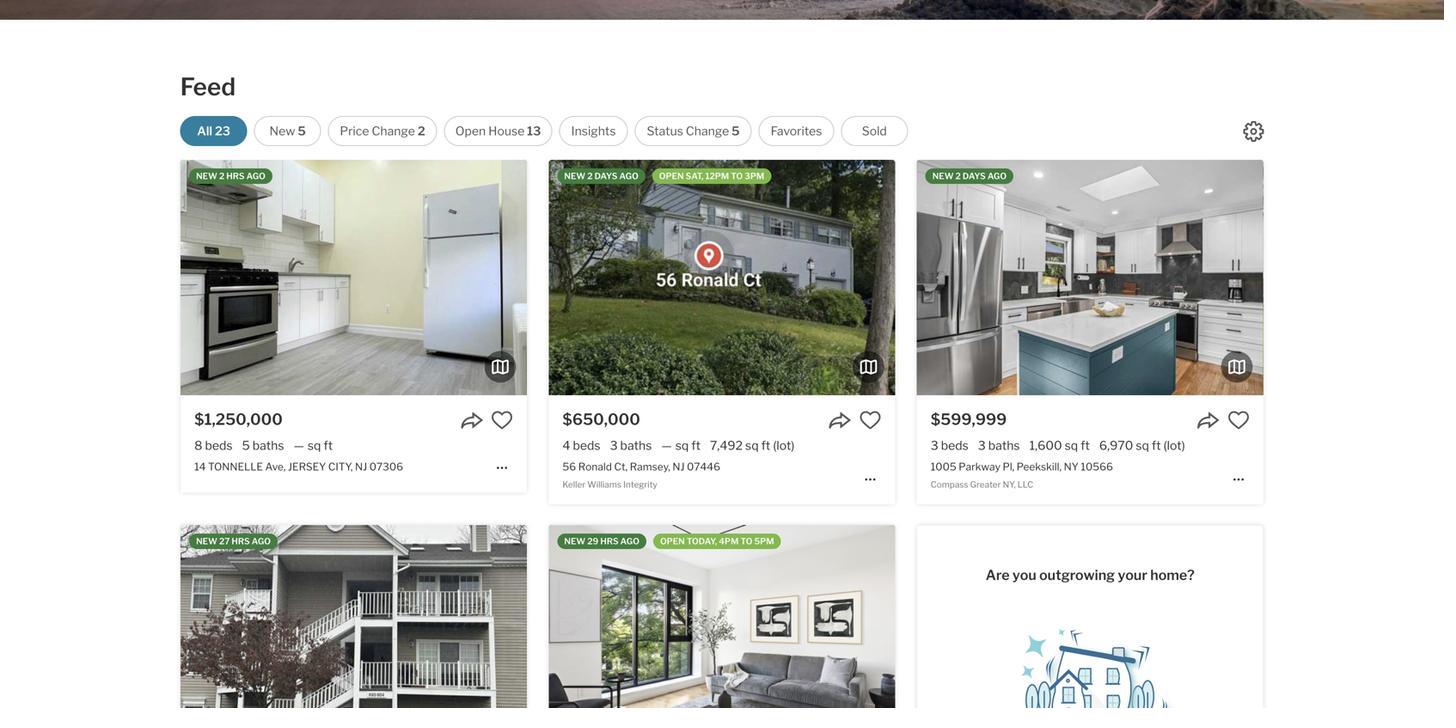 Task type: vqa. For each thing, say whether or not it's contained in the screenshot.
the date
no



Task type: describe. For each thing, give the bounding box(es) containing it.
are you outgrowing your home?
[[986, 567, 1195, 584]]

6,970 sq ft (lot)
[[1100, 439, 1185, 453]]

5 inside new option
[[298, 124, 306, 138]]

1 photo of 1005 parkway pl, peekskill, ny 10566 image from the left
[[917, 160, 1264, 396]]

parkway
[[959, 461, 1001, 473]]

an image of a house image
[[1004, 617, 1176, 708]]

23
[[215, 124, 230, 138]]

3pm
[[745, 171, 765, 181]]

4 ft from the left
[[1081, 439, 1090, 453]]

baths for $650,000
[[620, 439, 652, 453]]

2 inside price change radio
[[418, 124, 425, 138]]

5 baths
[[242, 439, 284, 453]]

favorite button checkbox for $650,000
[[859, 409, 882, 432]]

all
[[197, 124, 212, 138]]

1 ft from the left
[[324, 439, 333, 453]]

3 for $599,999
[[978, 439, 986, 453]]

today,
[[687, 537, 717, 547]]

7,492
[[710, 439, 743, 453]]

favorites
[[771, 124, 822, 138]]

4
[[563, 439, 570, 453]]

nj inside "56 ronald ct, ramsey, nj 07446 keller williams integrity"
[[673, 461, 685, 473]]

days for $650,000
[[595, 171, 618, 181]]

peekskill,
[[1017, 461, 1062, 473]]

3 baths for $650,000
[[610, 439, 652, 453]]

favorite button image
[[859, 409, 882, 432]]

3 beds
[[931, 439, 969, 453]]

3 for $650,000
[[610, 439, 618, 453]]

7,492 sq ft (lot)
[[710, 439, 795, 453]]

0 horizontal spatial 5
[[242, 439, 250, 453]]

city,
[[328, 461, 353, 473]]

3 baths for $599,999
[[978, 439, 1020, 453]]

2 photo of 14 tonnelle ave, jersey city, nj 07306 image from the left
[[527, 160, 874, 396]]

baths for $599,999
[[989, 439, 1020, 453]]

6,970
[[1100, 439, 1133, 453]]

4pm
[[719, 537, 739, 547]]

2 ft from the left
[[691, 439, 701, 453]]

all 23
[[197, 124, 230, 138]]

beds for $650,000
[[573, 439, 601, 453]]

2 sq from the left
[[676, 439, 689, 453]]

hrs for 29
[[600, 537, 619, 547]]

1 nj from the left
[[355, 461, 367, 473]]

56
[[563, 461, 576, 473]]

jersey
[[288, 461, 326, 473]]

outgrowing
[[1040, 567, 1115, 584]]

price change 2
[[340, 124, 425, 138]]

1 photo of 924 lafayette ave #2, brooklyn, ny 11221 image from the left
[[549, 525, 895, 708]]

ave,
[[265, 461, 286, 473]]

5 inside status change radio
[[732, 124, 740, 138]]

8 beds
[[194, 439, 233, 453]]

photo of 56 ronald ct, ramsey, nj 07446 image
[[549, 160, 895, 396]]

option group containing all
[[180, 116, 908, 146]]

1 photo of 14 tonnelle ave, jersey city, nj 07306 image from the left
[[181, 160, 527, 396]]

Sold radio
[[841, 116, 908, 146]]

14
[[194, 461, 206, 473]]

price
[[340, 124, 369, 138]]

status
[[647, 124, 683, 138]]

ago for $599,999
[[988, 171, 1007, 181]]

change for 5
[[686, 124, 729, 138]]

you
[[1013, 567, 1037, 584]]

open for open today, 4pm to 5pm
[[660, 537, 685, 547]]

Status Change radio
[[635, 116, 752, 146]]

baths for $1,250,000
[[253, 439, 284, 453]]

new 2 days ago for $650,000
[[564, 171, 639, 181]]

2 photo of 1005 parkway pl, peekskill, ny 10566 image from the left
[[1264, 160, 1444, 396]]

pl,
[[1003, 461, 1015, 473]]

(lot) for $650,000
[[773, 439, 795, 453]]

ago for $650,000
[[619, 171, 639, 181]]

10566
[[1081, 461, 1113, 473]]

open sat, 12pm to 3pm
[[659, 171, 765, 181]]

days for $599,999
[[963, 171, 986, 181]]

— sq ft for $650,000
[[662, 439, 701, 453]]

open house 13
[[456, 124, 541, 138]]

13
[[527, 124, 541, 138]]

4 beds
[[563, 439, 601, 453]]

27
[[219, 537, 230, 547]]

5 ft from the left
[[1152, 439, 1161, 453]]

change for 2
[[372, 124, 415, 138]]

new for $599,999
[[933, 171, 954, 181]]

favorite button checkbox for $1,250,000
[[491, 409, 513, 432]]

Favorites radio
[[759, 116, 834, 146]]

2 for $599,999
[[956, 171, 961, 181]]

29
[[587, 537, 599, 547]]



Task type: locate. For each thing, give the bounding box(es) containing it.
5
[[298, 124, 306, 138], [732, 124, 740, 138], [242, 439, 250, 453]]

new 27 hrs ago
[[196, 537, 271, 547]]

2 3 from the left
[[931, 439, 939, 453]]

1005 parkway pl, peekskill, ny 10566 compass greater ny, llc
[[931, 461, 1113, 490]]

0 horizontal spatial — sq ft
[[294, 439, 333, 453]]

change right the status
[[686, 124, 729, 138]]

1 — sq ft from the left
[[294, 439, 333, 453]]

open for open sat, 12pm to 3pm
[[659, 171, 684, 181]]

ft up "10566"
[[1081, 439, 1090, 453]]

nj
[[355, 461, 367, 473], [673, 461, 685, 473]]

open
[[456, 124, 486, 138]]

beds for $599,999
[[941, 439, 969, 453]]

baths up pl,
[[989, 439, 1020, 453]]

2 nj from the left
[[673, 461, 685, 473]]

2 — from the left
[[662, 439, 672, 453]]

1 horizontal spatial 5
[[298, 124, 306, 138]]

1 new 2 days ago from the left
[[564, 171, 639, 181]]

1 horizontal spatial 3
[[931, 439, 939, 453]]

photo of 924 lafayette ave #2, brooklyn, ny 11221 image
[[549, 525, 895, 708], [895, 525, 1242, 708]]

favorite button image for $599,999
[[1228, 409, 1250, 432]]

5pm
[[754, 537, 774, 547]]

ago
[[246, 171, 266, 181], [619, 171, 639, 181], [988, 171, 1007, 181], [252, 537, 271, 547], [620, 537, 640, 547]]

new 2 days ago
[[564, 171, 639, 181], [933, 171, 1007, 181]]

keller
[[563, 480, 586, 490]]

ft right 7,492
[[761, 439, 771, 453]]

1 sq from the left
[[308, 439, 321, 453]]

2 for $1,250,000
[[219, 171, 225, 181]]

baths up the ramsey,
[[620, 439, 652, 453]]

1,600 sq ft
[[1030, 439, 1090, 453]]

to left 5pm
[[741, 537, 753, 547]]

integrity
[[623, 480, 658, 490]]

(lot) right 7,492
[[773, 439, 795, 453]]

new 29 hrs ago
[[564, 537, 640, 547]]

—
[[294, 439, 304, 453], [662, 439, 672, 453]]

change right price
[[372, 124, 415, 138]]

ct,
[[614, 461, 628, 473]]

Open House radio
[[444, 116, 553, 146]]

0 horizontal spatial days
[[595, 171, 618, 181]]

14 tonnelle ave, jersey city, nj 07306
[[194, 461, 403, 473]]

12pm
[[706, 171, 729, 181]]

1 baths from the left
[[253, 439, 284, 453]]

(lot) for $599,999
[[1164, 439, 1185, 453]]

hrs for 27
[[232, 537, 250, 547]]

hrs right the 29
[[600, 537, 619, 547]]

ago for $1,250,000
[[246, 171, 266, 181]]

3 baths up pl,
[[978, 439, 1020, 453]]

0 horizontal spatial nj
[[355, 461, 367, 473]]

new 5
[[270, 124, 306, 138]]

1 3 baths from the left
[[610, 439, 652, 453]]

56 ronald ct, ramsey, nj 07446 keller williams integrity
[[563, 461, 721, 490]]

2 horizontal spatial baths
[[989, 439, 1020, 453]]

3 sq from the left
[[745, 439, 759, 453]]

sq up ny
[[1065, 439, 1078, 453]]

1 horizontal spatial days
[[963, 171, 986, 181]]

ramsey,
[[630, 461, 670, 473]]

$1,250,000
[[194, 410, 283, 429]]

0 horizontal spatial —
[[294, 439, 304, 453]]

2 horizontal spatial beds
[[941, 439, 969, 453]]

1 horizontal spatial —
[[662, 439, 672, 453]]

open left today, on the left bottom
[[660, 537, 685, 547]]

— sq ft
[[294, 439, 333, 453], [662, 439, 701, 453]]

2 (lot) from the left
[[1164, 439, 1185, 453]]

compass
[[931, 480, 969, 490]]

New radio
[[254, 116, 321, 146]]

to left 3pm
[[731, 171, 743, 181]]

— for $1,250,000
[[294, 439, 304, 453]]

1 horizontal spatial favorite button checkbox
[[859, 409, 882, 432]]

to for 3pm
[[731, 171, 743, 181]]

3 up ct, at the bottom of page
[[610, 439, 618, 453]]

— up the ramsey,
[[662, 439, 672, 453]]

option group
[[180, 116, 908, 146]]

$599,999
[[931, 410, 1007, 429]]

Insights radio
[[559, 116, 628, 146]]

ft up city,
[[324, 439, 333, 453]]

1 (lot) from the left
[[773, 439, 795, 453]]

hrs
[[226, 171, 245, 181], [232, 537, 250, 547], [600, 537, 619, 547]]

ft up 07446
[[691, 439, 701, 453]]

2 days from the left
[[963, 171, 986, 181]]

2 horizontal spatial 5
[[732, 124, 740, 138]]

greater
[[970, 480, 1001, 490]]

baths up ave,
[[253, 439, 284, 453]]

1 favorite button checkbox from the left
[[491, 409, 513, 432]]

3 baths
[[610, 439, 652, 453], [978, 439, 1020, 453]]

sq
[[308, 439, 321, 453], [676, 439, 689, 453], [745, 439, 759, 453], [1065, 439, 1078, 453], [1136, 439, 1149, 453]]

— sq ft for $1,250,000
[[294, 439, 333, 453]]

to for 5pm
[[741, 537, 753, 547]]

2 favorite button checkbox from the left
[[859, 409, 882, 432]]

1 vertical spatial to
[[741, 537, 753, 547]]

0 horizontal spatial baths
[[253, 439, 284, 453]]

favorite button checkbox
[[1228, 409, 1250, 432]]

2 photo of 924 lafayette ave #2, brooklyn, ny 11221 image from the left
[[895, 525, 1242, 708]]

0 horizontal spatial favorite button image
[[491, 409, 513, 432]]

1 horizontal spatial new 2 days ago
[[933, 171, 1007, 181]]

beds for $1,250,000
[[205, 439, 233, 453]]

07306
[[369, 461, 403, 473]]

new for $650,000
[[564, 171, 586, 181]]

1 — from the left
[[294, 439, 304, 453]]

0 horizontal spatial beds
[[205, 439, 233, 453]]

hrs for 2
[[226, 171, 245, 181]]

0 horizontal spatial (lot)
[[773, 439, 795, 453]]

2 change from the left
[[686, 124, 729, 138]]

photo of 897 tuliptree ct, mahwah, nj 07430 image
[[181, 525, 527, 708], [527, 525, 874, 708]]

llc
[[1018, 480, 1034, 490]]

2 beds from the left
[[573, 439, 601, 453]]

sq up 07446
[[676, 439, 689, 453]]

sq right 6,970
[[1136, 439, 1149, 453]]

1 favorite button image from the left
[[491, 409, 513, 432]]

tonnelle
[[208, 461, 263, 473]]

feed
[[180, 72, 236, 101]]

— sq ft up the jersey
[[294, 439, 333, 453]]

— up 14 tonnelle ave, jersey city, nj 07306
[[294, 439, 304, 453]]

2 3 baths from the left
[[978, 439, 1020, 453]]

beds up 1005
[[941, 439, 969, 453]]

ronald
[[578, 461, 612, 473]]

0 vertical spatial to
[[731, 171, 743, 181]]

4 sq from the left
[[1065, 439, 1078, 453]]

favorite button image
[[491, 409, 513, 432], [1228, 409, 1250, 432]]

photo of 14 tonnelle ave, jersey city, nj 07306 image
[[181, 160, 527, 396], [527, 160, 874, 396]]

2 photo of 897 tuliptree ct, mahwah, nj 07430 image from the left
[[527, 525, 874, 708]]

open left sat,
[[659, 171, 684, 181]]

williams
[[587, 480, 622, 490]]

beds right 4
[[573, 439, 601, 453]]

2 for $650,000
[[587, 171, 593, 181]]

3 up 1005
[[931, 439, 939, 453]]

8
[[194, 439, 202, 453]]

open today, 4pm to 5pm
[[660, 537, 774, 547]]

2 new 2 days ago from the left
[[933, 171, 1007, 181]]

0 horizontal spatial 3 baths
[[610, 439, 652, 453]]

07446
[[687, 461, 721, 473]]

favorite button checkbox
[[491, 409, 513, 432], [859, 409, 882, 432]]

0 horizontal spatial new 2 days ago
[[564, 171, 639, 181]]

are
[[986, 567, 1010, 584]]

(lot) right 6,970
[[1164, 439, 1185, 453]]

1 change from the left
[[372, 124, 415, 138]]

sq up the jersey
[[308, 439, 321, 453]]

3 baths from the left
[[989, 439, 1020, 453]]

days
[[595, 171, 618, 181], [963, 171, 986, 181]]

0 vertical spatial open
[[659, 171, 684, 181]]

— sq ft up 07446
[[662, 439, 701, 453]]

0 horizontal spatial 3
[[610, 439, 618, 453]]

1 horizontal spatial change
[[686, 124, 729, 138]]

1 days from the left
[[595, 171, 618, 181]]

0 horizontal spatial favorite button checkbox
[[491, 409, 513, 432]]

nj right city,
[[355, 461, 367, 473]]

— for $650,000
[[662, 439, 672, 453]]

1,600
[[1030, 439, 1062, 453]]

0 horizontal spatial change
[[372, 124, 415, 138]]

1 photo of 897 tuliptree ct, mahwah, nj 07430 image from the left
[[181, 525, 527, 708]]

new
[[196, 171, 217, 181], [564, 171, 586, 181], [933, 171, 954, 181], [196, 537, 217, 547], [564, 537, 586, 547]]

1005
[[931, 461, 957, 473]]

beds
[[205, 439, 233, 453], [573, 439, 601, 453], [941, 439, 969, 453]]

3 ft from the left
[[761, 439, 771, 453]]

1 beds from the left
[[205, 439, 233, 453]]

1 horizontal spatial (lot)
[[1164, 439, 1185, 453]]

2 favorite button image from the left
[[1228, 409, 1250, 432]]

open
[[659, 171, 684, 181], [660, 537, 685, 547]]

1 vertical spatial open
[[660, 537, 685, 547]]

beds right the 8
[[205, 439, 233, 453]]

sold
[[862, 124, 887, 138]]

3
[[610, 439, 618, 453], [931, 439, 939, 453], [978, 439, 986, 453]]

2 baths from the left
[[620, 439, 652, 453]]

Price Change radio
[[328, 116, 437, 146]]

(lot)
[[773, 439, 795, 453], [1164, 439, 1185, 453]]

new
[[270, 124, 295, 138]]

5 sq from the left
[[1136, 439, 1149, 453]]

2 horizontal spatial 3
[[978, 439, 986, 453]]

2
[[418, 124, 425, 138], [219, 171, 225, 181], [587, 171, 593, 181], [956, 171, 961, 181]]

ft
[[324, 439, 333, 453], [691, 439, 701, 453], [761, 439, 771, 453], [1081, 439, 1090, 453], [1152, 439, 1161, 453]]

hrs down 23 on the left of page
[[226, 171, 245, 181]]

2 — sq ft from the left
[[662, 439, 701, 453]]

ft right 6,970
[[1152, 439, 1161, 453]]

sat,
[[686, 171, 704, 181]]

ny,
[[1003, 480, 1016, 490]]

sq right 7,492
[[745, 439, 759, 453]]

1 horizontal spatial 3 baths
[[978, 439, 1020, 453]]

nj left 07446
[[673, 461, 685, 473]]

5 up 'tonnelle' in the bottom left of the page
[[242, 439, 250, 453]]

status change 5
[[647, 124, 740, 138]]

ny
[[1064, 461, 1079, 473]]

1 horizontal spatial — sq ft
[[662, 439, 701, 453]]

1 horizontal spatial nj
[[673, 461, 685, 473]]

home?
[[1151, 567, 1195, 584]]

new 2 days ago for $599,999
[[933, 171, 1007, 181]]

house
[[488, 124, 525, 138]]

All radio
[[180, 116, 247, 146]]

$650,000
[[563, 410, 640, 429]]

5 right new
[[298, 124, 306, 138]]

to
[[731, 171, 743, 181], [741, 537, 753, 547]]

hrs right 27
[[232, 537, 250, 547]]

3 baths up ct, at the bottom of page
[[610, 439, 652, 453]]

3 beds from the left
[[941, 439, 969, 453]]

3 up parkway
[[978, 439, 986, 453]]

1 horizontal spatial baths
[[620, 439, 652, 453]]

change
[[372, 124, 415, 138], [686, 124, 729, 138]]

baths
[[253, 439, 284, 453], [620, 439, 652, 453], [989, 439, 1020, 453]]

favorite button image for $1,250,000
[[491, 409, 513, 432]]

5 up "open sat, 12pm to 3pm"
[[732, 124, 740, 138]]

new 2 hrs ago
[[196, 171, 266, 181]]

insights
[[571, 124, 616, 138]]

new for $1,250,000
[[196, 171, 217, 181]]

1 horizontal spatial favorite button image
[[1228, 409, 1250, 432]]

photo of 1005 parkway pl, peekskill, ny 10566 image
[[917, 160, 1264, 396], [1264, 160, 1444, 396]]

1 3 from the left
[[610, 439, 618, 453]]

1 horizontal spatial beds
[[573, 439, 601, 453]]

your
[[1118, 567, 1148, 584]]

3 3 from the left
[[978, 439, 986, 453]]



